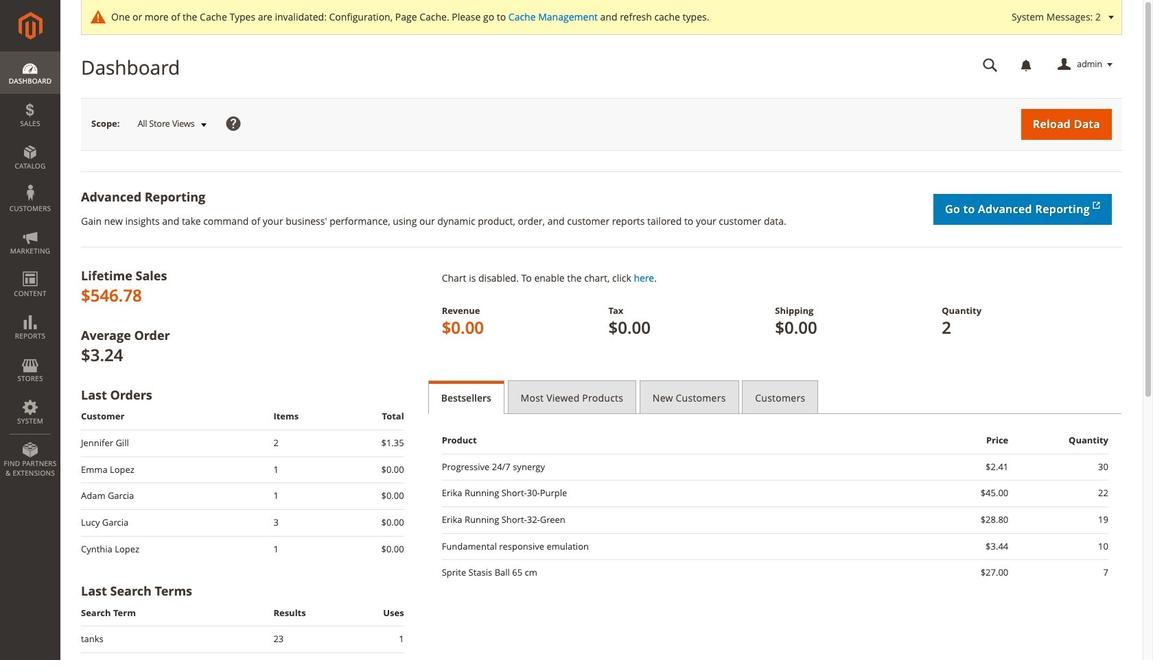 Task type: locate. For each thing, give the bounding box(es) containing it.
tab list
[[428, 381, 1122, 415]]

magento admin panel image
[[18, 12, 42, 40]]

menu bar
[[0, 51, 60, 485]]



Task type: vqa. For each thing, say whether or not it's contained in the screenshot.
Magento Admin Panel image on the left
yes



